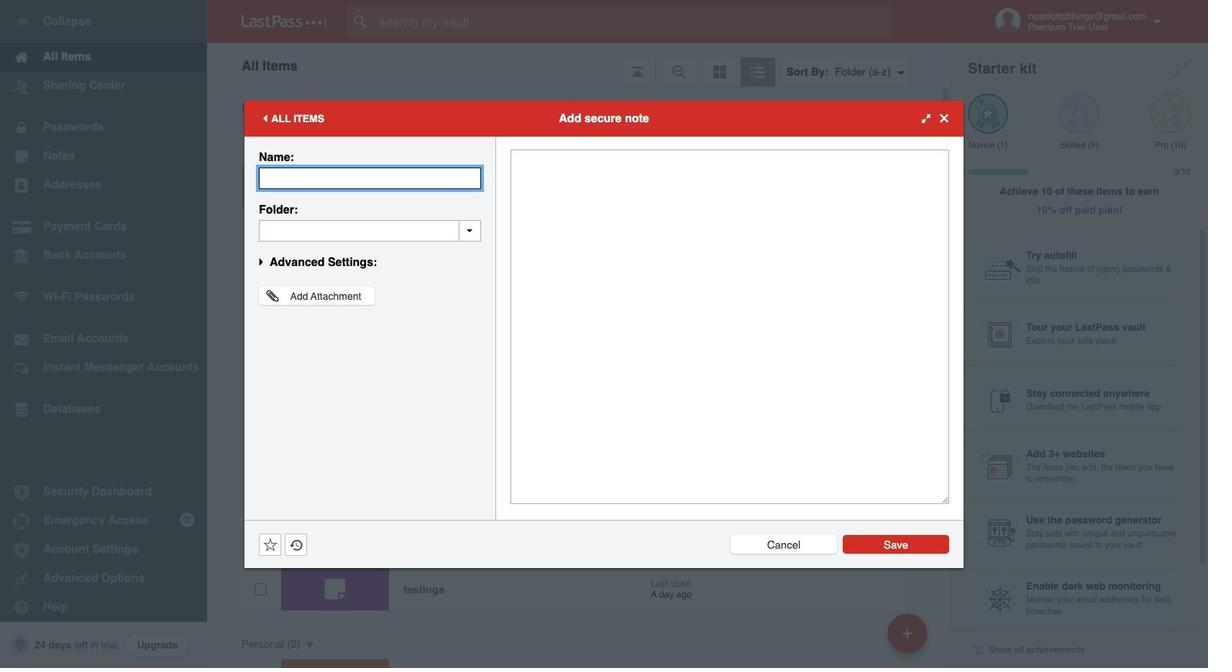 Task type: describe. For each thing, give the bounding box(es) containing it.
new item image
[[903, 628, 913, 639]]

Search search field
[[347, 6, 922, 37]]



Task type: vqa. For each thing, say whether or not it's contained in the screenshot.
text field
yes



Task type: locate. For each thing, give the bounding box(es) containing it.
vault options navigation
[[207, 43, 951, 86]]

None text field
[[511, 149, 950, 504], [259, 220, 481, 241], [511, 149, 950, 504], [259, 220, 481, 241]]

dialog
[[245, 100, 964, 568]]

None text field
[[259, 167, 481, 189]]

lastpass image
[[242, 15, 327, 28]]

search my vault text field
[[347, 6, 922, 37]]

main navigation navigation
[[0, 0, 207, 668]]

new item navigation
[[883, 609, 937, 668]]



